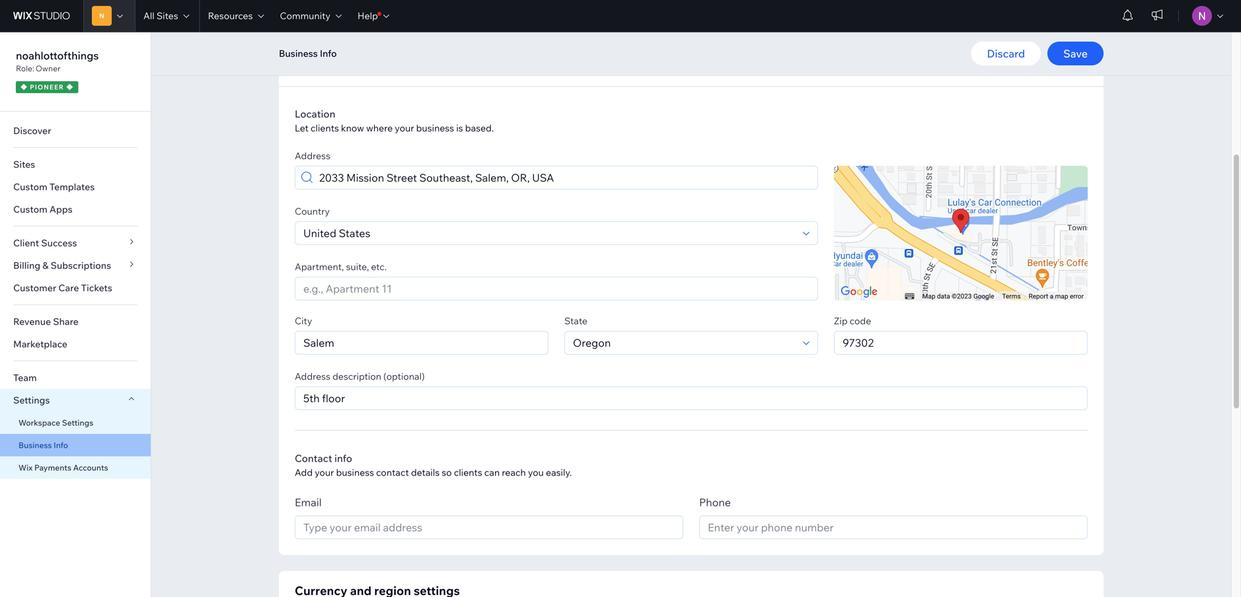 Task type: vqa. For each thing, say whether or not it's contained in the screenshot.
Core
no



Task type: describe. For each thing, give the bounding box(es) containing it.
business for the business info link
[[19, 440, 52, 450]]

0 vertical spatial sites
[[157, 10, 178, 21]]

billing
[[13, 260, 40, 271]]

save button
[[1048, 42, 1104, 65]]

1 ◆ from the left
[[20, 83, 28, 91]]

customer care tickets link
[[0, 277, 151, 299]]

contact
[[376, 467, 409, 478]]

client success button
[[0, 232, 151, 254]]

accounts
[[73, 463, 108, 473]]

customer
[[13, 282, 56, 294]]

can
[[484, 467, 500, 478]]

google image
[[837, 284, 881, 301]]

n button
[[83, 0, 135, 32]]

business for business info button
[[279, 48, 318, 59]]

billing & subscriptions button
[[0, 254, 151, 277]]

custom for custom templates
[[13, 181, 47, 193]]

let
[[295, 122, 309, 134]]

easily.
[[546, 467, 572, 478]]

map data ©2023 google
[[922, 293, 994, 300]]

Search for your business address field
[[315, 167, 814, 189]]

discover
[[13, 125, 51, 136]]

wix payments accounts
[[19, 463, 108, 473]]

zip code
[[834, 315, 871, 327]]

n
[[99, 12, 104, 20]]

Type your email address field
[[299, 516, 679, 539]]

map
[[1055, 293, 1068, 300]]

sites link
[[0, 153, 151, 176]]

payments
[[34, 463, 71, 473]]

apartment,
[[295, 261, 344, 273]]

noahlottofthings role: owner
[[16, 49, 99, 73]]

subscriptions
[[51, 260, 111, 271]]

country
[[295, 206, 330, 217]]

data
[[937, 293, 950, 300]]

save
[[1063, 47, 1088, 60]]

wix
[[19, 463, 33, 473]]

location
[[295, 108, 335, 120]]

apartment, suite, etc.
[[295, 261, 387, 273]]

google
[[973, 293, 994, 300]]

address for address description (optional)
[[295, 371, 330, 382]]

custom for custom apps
[[13, 204, 47, 215]]

info
[[334, 452, 352, 465]]

share
[[53, 316, 79, 327]]

reach
[[502, 467, 526, 478]]

team link
[[0, 367, 151, 389]]

clients inside contact info add your business contact details so clients can reach you easily.
[[454, 467, 482, 478]]

is
[[456, 122, 463, 134]]

role:
[[16, 63, 34, 73]]

business info for the business info link
[[19, 440, 68, 450]]

all sites
[[143, 10, 178, 21]]

discover link
[[0, 120, 151, 142]]

code
[[850, 315, 871, 327]]

phone
[[699, 496, 731, 509]]

workspace settings
[[19, 418, 93, 428]]

(optional)
[[383, 371, 425, 382]]

&
[[42, 260, 49, 271]]

tickets
[[81, 282, 112, 294]]

business inside contact info add your business contact details so clients can reach you easily.
[[336, 467, 374, 478]]

city
[[295, 315, 312, 327]]

revenue share link
[[0, 311, 151, 333]]

community
[[280, 10, 330, 21]]

revenue share
[[13, 316, 79, 327]]

contact info add your business contact details so clients can reach you easily.
[[295, 452, 572, 478]]

map
[[922, 293, 935, 300]]

a
[[1050, 293, 1054, 300]]

error
[[1070, 293, 1084, 300]]

your inside contact info add your business contact details so clients can reach you easily.
[[315, 467, 334, 478]]

know
[[341, 122, 364, 134]]



Task type: locate. For each thing, give the bounding box(es) containing it.
discard
[[987, 47, 1025, 60]]

0 horizontal spatial settings
[[13, 395, 50, 406]]

◆ down "role:"
[[20, 83, 28, 91]]

zip
[[834, 315, 848, 327]]

sites
[[157, 10, 178, 21], [13, 159, 35, 170]]

sites inside sidebar element
[[13, 159, 35, 170]]

1 vertical spatial business info
[[19, 440, 68, 450]]

0 horizontal spatial business info
[[19, 440, 68, 450]]

map region
[[834, 166, 1088, 301]]

custom inside 'link'
[[13, 181, 47, 193]]

1 vertical spatial clients
[[454, 467, 482, 478]]

custom templates link
[[0, 176, 151, 198]]

◆ pioneer ◆
[[20, 83, 74, 91]]

settings down the team at the bottom left of the page
[[13, 395, 50, 406]]

report a map error
[[1029, 293, 1084, 300]]

business inside location let clients know where your business is based.
[[416, 122, 454, 134]]

0 horizontal spatial business
[[336, 467, 374, 478]]

your
[[395, 122, 414, 134], [315, 467, 334, 478]]

0 vertical spatial business
[[279, 48, 318, 59]]

clients right so
[[454, 467, 482, 478]]

contact
[[295, 452, 332, 465]]

info inside sidebar element
[[54, 440, 68, 450]]

report
[[1029, 293, 1048, 300]]

0 vertical spatial your
[[395, 122, 414, 134]]

1 horizontal spatial business
[[416, 122, 454, 134]]

sites down discover
[[13, 159, 35, 170]]

1 horizontal spatial your
[[395, 122, 414, 134]]

clients inside location let clients know where your business is based.
[[311, 122, 339, 134]]

location let clients know where your business is based.
[[295, 108, 494, 134]]

business inside sidebar element
[[19, 440, 52, 450]]

0 horizontal spatial sites
[[13, 159, 35, 170]]

2 ◆ from the left
[[66, 83, 74, 91]]

0 horizontal spatial business
[[19, 440, 52, 450]]

description
[[333, 371, 381, 382]]

custom apps
[[13, 204, 72, 215]]

settings inside 'popup button'
[[13, 395, 50, 406]]

business left is at the left of page
[[416, 122, 454, 134]]

billing & subscriptions
[[13, 260, 111, 271]]

you
[[528, 467, 544, 478]]

your inside location let clients know where your business is based.
[[395, 122, 414, 134]]

info down community
[[320, 48, 337, 59]]

your down contact
[[315, 467, 334, 478]]

state
[[564, 315, 588, 327]]

0 vertical spatial business
[[416, 122, 454, 134]]

business info link
[[0, 434, 151, 457]]

pioneer
[[30, 83, 64, 91]]

1 vertical spatial info
[[54, 440, 68, 450]]

e.g., Apartment 11 field
[[299, 278, 814, 300]]

settings up the business info link
[[62, 418, 93, 428]]

1 vertical spatial custom
[[13, 204, 47, 215]]

business info down workspace
[[19, 440, 68, 450]]

0 vertical spatial clients
[[311, 122, 339, 134]]

info up the wix payments accounts
[[54, 440, 68, 450]]

business
[[416, 122, 454, 134], [336, 467, 374, 478]]

where
[[366, 122, 393, 134]]

1 horizontal spatial clients
[[454, 467, 482, 478]]

settings
[[13, 395, 50, 406], [62, 418, 93, 428]]

©2023
[[952, 293, 972, 300]]

custom inside "link"
[[13, 204, 47, 215]]

add
[[295, 467, 313, 478]]

1 vertical spatial sites
[[13, 159, 35, 170]]

1 horizontal spatial settings
[[62, 418, 93, 428]]

all
[[143, 10, 154, 21]]

help
[[358, 10, 378, 21]]

Enter your phone number field
[[704, 516, 1083, 539]]

address description (optional)
[[295, 371, 425, 382]]

0 horizontal spatial clients
[[311, 122, 339, 134]]

business down workspace
[[19, 440, 52, 450]]

1 custom from the top
[[13, 181, 47, 193]]

1 vertical spatial settings
[[62, 418, 93, 428]]

marketplace
[[13, 338, 67, 350]]

address left 'description'
[[295, 371, 330, 382]]

report a map error link
[[1029, 293, 1084, 300]]

address down let
[[295, 150, 330, 162]]

client
[[13, 237, 39, 249]]

templates
[[49, 181, 95, 193]]

e.g., Located on the ground floor field
[[299, 387, 1083, 410]]

1 horizontal spatial sites
[[157, 10, 178, 21]]

settings button
[[0, 389, 151, 412]]

2 custom from the top
[[13, 204, 47, 215]]

1 vertical spatial address
[[295, 371, 330, 382]]

customer care tickets
[[13, 282, 112, 294]]

noahlottofthings
[[16, 49, 99, 62]]

1 horizontal spatial business
[[279, 48, 318, 59]]

sites right all
[[157, 10, 178, 21]]

0 horizontal spatial your
[[315, 467, 334, 478]]

info inside button
[[320, 48, 337, 59]]

workspace
[[19, 418, 60, 428]]

1 address from the top
[[295, 150, 330, 162]]

0 vertical spatial custom
[[13, 181, 47, 193]]

1 vertical spatial business
[[19, 440, 52, 450]]

business info inside business info button
[[279, 48, 337, 59]]

client success
[[13, 237, 77, 249]]

details
[[411, 467, 440, 478]]

1 vertical spatial your
[[315, 467, 334, 478]]

info
[[320, 48, 337, 59], [54, 440, 68, 450]]

custom templates
[[13, 181, 95, 193]]

2 address from the top
[[295, 371, 330, 382]]

team
[[13, 372, 37, 384]]

1 horizontal spatial info
[[320, 48, 337, 59]]

business info down community
[[279, 48, 337, 59]]

info for business info button
[[320, 48, 337, 59]]

etc.
[[371, 261, 387, 273]]

business info for business info button
[[279, 48, 337, 59]]

address for address
[[295, 150, 330, 162]]

address
[[295, 150, 330, 162], [295, 371, 330, 382]]

discard button
[[971, 42, 1041, 65]]

business
[[279, 48, 318, 59], [19, 440, 52, 450]]

None field
[[299, 222, 799, 245], [299, 332, 544, 354], [569, 332, 799, 354], [839, 332, 1083, 354], [299, 222, 799, 245], [299, 332, 544, 354], [569, 332, 799, 354], [839, 332, 1083, 354]]

◆ right pioneer
[[66, 83, 74, 91]]

1 horizontal spatial ◆
[[66, 83, 74, 91]]

clients down location
[[311, 122, 339, 134]]

custom
[[13, 181, 47, 193], [13, 204, 47, 215]]

email
[[295, 496, 322, 509]]

resources
[[208, 10, 253, 21]]

◆
[[20, 83, 28, 91], [66, 83, 74, 91]]

suite,
[[346, 261, 369, 273]]

based.
[[465, 122, 494, 134]]

info for the business info link
[[54, 440, 68, 450]]

your right where
[[395, 122, 414, 134]]

0 vertical spatial address
[[295, 150, 330, 162]]

1 vertical spatial business
[[336, 467, 374, 478]]

care
[[58, 282, 79, 294]]

business inside button
[[279, 48, 318, 59]]

apps
[[49, 204, 72, 215]]

1 horizontal spatial business info
[[279, 48, 337, 59]]

business info
[[279, 48, 337, 59], [19, 440, 68, 450]]

0 vertical spatial info
[[320, 48, 337, 59]]

custom left 'apps'
[[13, 204, 47, 215]]

so
[[442, 467, 452, 478]]

workspace settings link
[[0, 412, 151, 434]]

keyboard shortcuts image
[[905, 294, 914, 299]]

0 horizontal spatial ◆
[[20, 83, 28, 91]]

success
[[41, 237, 77, 249]]

0 vertical spatial settings
[[13, 395, 50, 406]]

terms link
[[1002, 293, 1021, 300]]

0 vertical spatial business info
[[279, 48, 337, 59]]

business info button
[[272, 44, 343, 63]]

business info inside sidebar element
[[19, 440, 68, 450]]

revenue
[[13, 316, 51, 327]]

business down community
[[279, 48, 318, 59]]

marketplace link
[[0, 333, 151, 356]]

wix payments accounts link
[[0, 457, 151, 479]]

custom apps link
[[0, 198, 151, 221]]

help button
[[350, 0, 397, 32]]

custom up custom apps
[[13, 181, 47, 193]]

business down info
[[336, 467, 374, 478]]

0 horizontal spatial info
[[54, 440, 68, 450]]

sidebar element
[[0, 32, 151, 597]]



